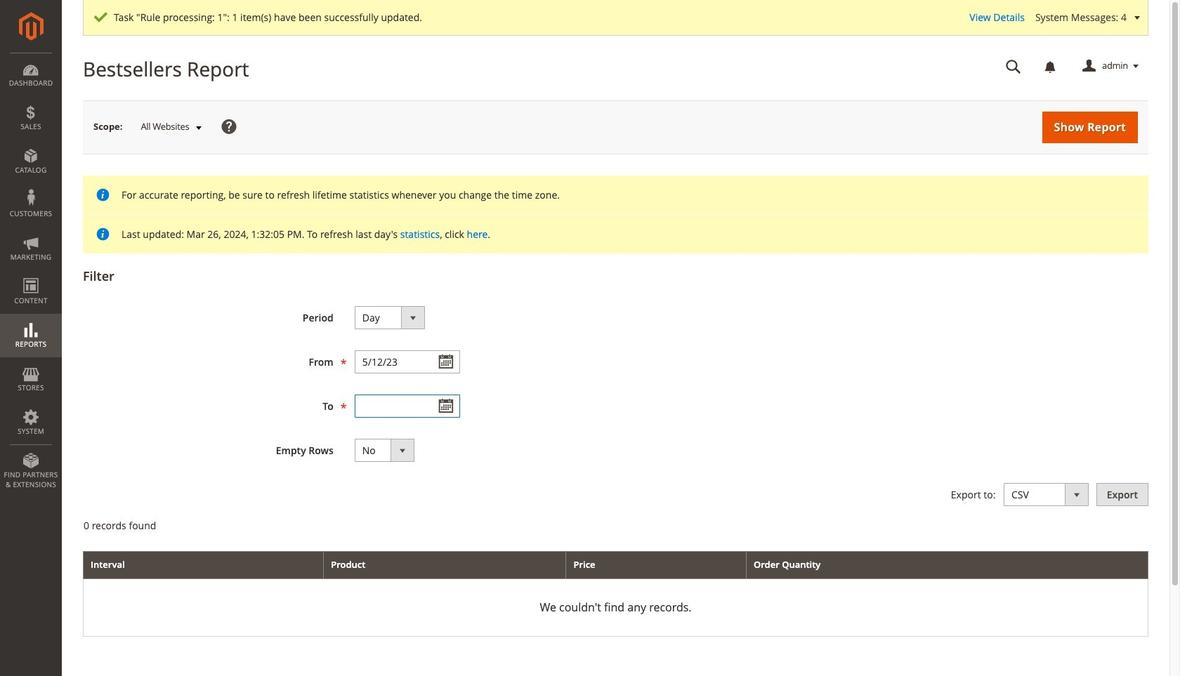Task type: describe. For each thing, give the bounding box(es) containing it.
magento admin panel image
[[19, 12, 43, 41]]



Task type: locate. For each thing, give the bounding box(es) containing it.
menu bar
[[0, 53, 62, 497]]

None text field
[[355, 395, 460, 418]]

None text field
[[996, 54, 1031, 79], [355, 350, 460, 374], [996, 54, 1031, 79], [355, 350, 460, 374]]



